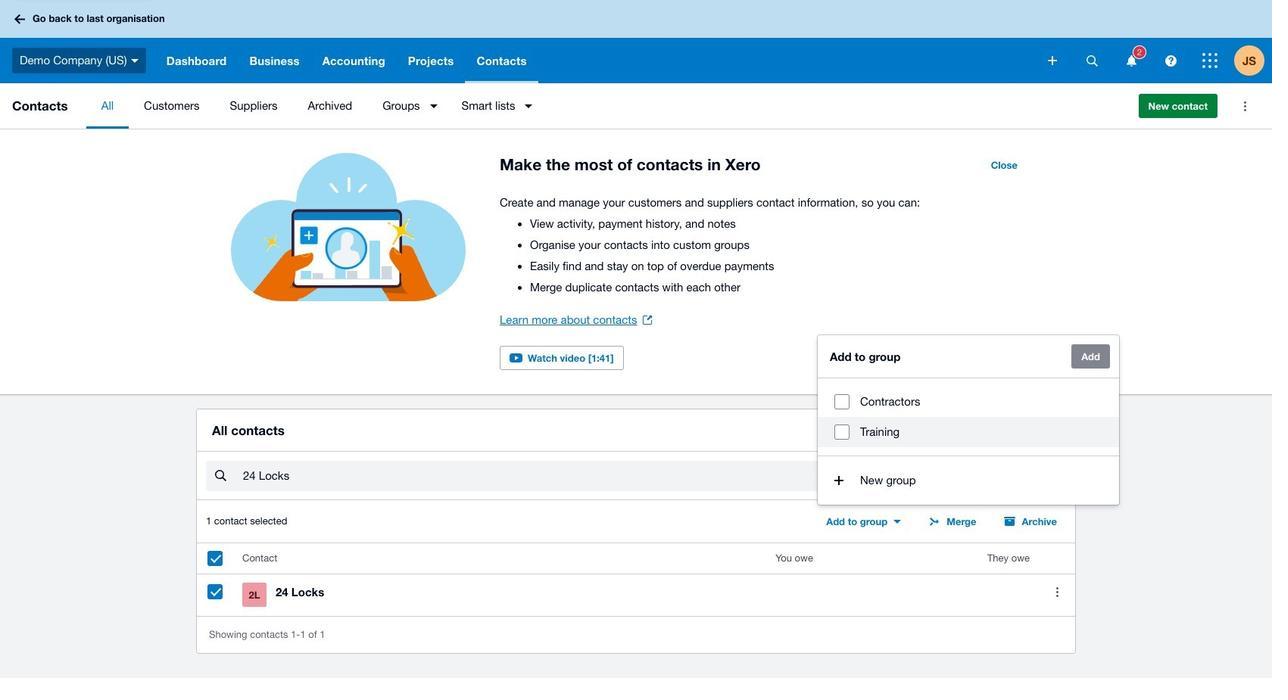 Task type: vqa. For each thing, say whether or not it's contained in the screenshot.
View
no



Task type: describe. For each thing, give the bounding box(es) containing it.
contact list table element
[[197, 544, 1075, 617]]

Search for a contact field
[[242, 462, 955, 491]]



Task type: locate. For each thing, give the bounding box(es) containing it.
banner
[[0, 0, 1272, 83]]

actions menu image
[[1230, 91, 1260, 121]]

svg image
[[1202, 53, 1218, 68], [1086, 55, 1098, 66], [1165, 55, 1176, 66], [1048, 56, 1057, 65]]

group
[[818, 336, 1119, 505]]

more row options image
[[1042, 577, 1072, 607]]

2 horizontal spatial svg image
[[1126, 55, 1136, 66]]

list box
[[818, 378, 1119, 457]]

menu
[[86, 83, 1126, 129]]

1 horizontal spatial svg image
[[131, 59, 138, 63]]

svg image
[[14, 14, 25, 24], [1126, 55, 1136, 66], [131, 59, 138, 63]]

0 horizontal spatial svg image
[[14, 14, 25, 24]]



